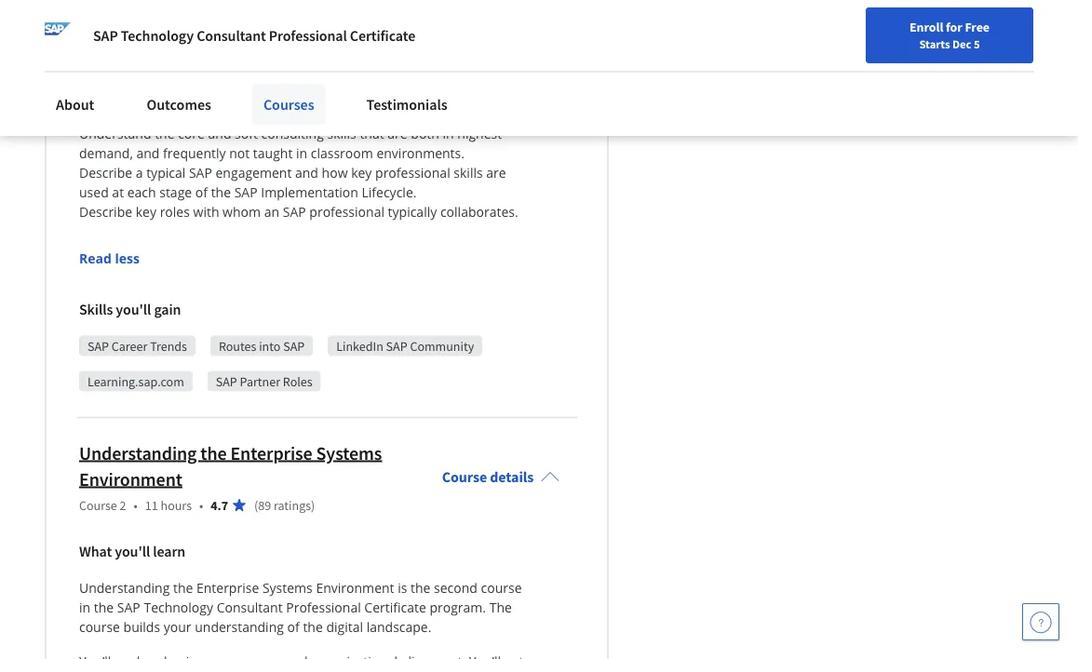 Task type: vqa. For each thing, say whether or not it's contained in the screenshot.
programmers
no



Task type: describe. For each thing, give the bounding box(es) containing it.
the down learn
[[173, 579, 193, 596]]

what you'll learn
[[79, 542, 185, 561]]

gain
[[154, 300, 181, 319]]

learning.sap.com
[[88, 373, 184, 390]]

)
[[311, 497, 315, 514]]

builds
[[123, 618, 160, 635]]

skills
[[79, 300, 113, 319]]

less
[[115, 249, 140, 267]]

sap technology consultant  professional certificate
[[93, 26, 415, 45]]

of
[[287, 618, 300, 635]]

the right 'of'
[[303, 618, 323, 635]]

0 vertical spatial consultant
[[197, 26, 266, 45]]

environment for understanding the enterprise systems environment is the second course in the sap technology consultant professional certificate program. the course builds your understanding of the digital landscape.
[[316, 579, 394, 596]]

1 horizontal spatial course
[[481, 579, 522, 596]]

environment for understanding the enterprise systems environment
[[79, 467, 182, 491]]

sap right the linkedin
[[386, 338, 407, 354]]

free
[[965, 19, 990, 35]]

the right is
[[411, 579, 431, 596]]

enterprise for understanding the enterprise systems environment
[[230, 441, 313, 465]]

linkedin
[[336, 338, 383, 354]]

course 2 • 11 hours •
[[79, 497, 203, 514]]

outcomes link
[[135, 84, 222, 125]]

0 vertical spatial certificate
[[350, 26, 415, 45]]

you'll for gain
[[116, 300, 151, 319]]

understanding for understanding the enterprise systems environment
[[79, 441, 197, 465]]

starts
[[919, 36, 950, 51]]

routes into sap
[[219, 338, 305, 354]]

help center image
[[1030, 611, 1052, 633]]

2
[[120, 497, 126, 514]]

details
[[490, 468, 534, 487]]

outcomes
[[147, 95, 211, 114]]

1 • from the left
[[134, 497, 138, 514]]

partner
[[240, 373, 280, 390]]

technology inside understanding the enterprise systems environment is the second course in the sap technology consultant professional certificate program. the course builds your understanding of the digital landscape.
[[144, 598, 213, 616]]

course for course details
[[442, 468, 487, 487]]

enroll for free starts dec 5
[[910, 19, 990, 51]]

in
[[79, 598, 90, 616]]

you'll for learn
[[115, 542, 150, 561]]

understanding
[[195, 618, 284, 635]]

certificate inside understanding the enterprise systems environment is the second course in the sap technology consultant professional certificate program. the course builds your understanding of the digital landscape.
[[364, 598, 426, 616]]

read less
[[79, 249, 140, 267]]

the
[[489, 598, 512, 616]]

0 horizontal spatial course
[[79, 618, 120, 635]]

trends
[[150, 338, 187, 354]]

2 • from the left
[[199, 497, 203, 514]]

landscape.
[[367, 618, 431, 635]]

0 vertical spatial technology
[[121, 26, 194, 45]]

sap left career
[[88, 338, 109, 354]]

is
[[398, 579, 407, 596]]

understanding the enterprise systems environment link
[[79, 441, 382, 491]]

ratings
[[274, 497, 311, 514]]

coursera image
[[9, 15, 128, 45]]



Task type: locate. For each thing, give the bounding box(es) containing it.
into
[[259, 338, 281, 354]]

enterprise up 89
[[230, 441, 313, 465]]

1 vertical spatial understanding
[[79, 579, 170, 596]]

course details
[[442, 468, 534, 487]]

for
[[946, 19, 962, 35]]

enroll
[[910, 19, 943, 35]]

0 horizontal spatial systems
[[262, 579, 313, 596]]

( 89 ratings )
[[254, 497, 315, 514]]

1 vertical spatial certificate
[[364, 598, 426, 616]]

sap partner roles
[[216, 373, 312, 390]]

0 horizontal spatial •
[[134, 497, 138, 514]]

the
[[200, 441, 227, 465], [173, 579, 193, 596], [411, 579, 431, 596], [94, 598, 114, 616], [303, 618, 323, 635]]

learn more
[[732, 66, 797, 82]]

1 vertical spatial consultant
[[217, 598, 283, 616]]

course details button
[[427, 429, 575, 526]]

understanding for understanding the enterprise systems environment is the second course in the sap technology consultant professional certificate program. the course builds your understanding of the digital landscape.
[[79, 579, 170, 596]]

•
[[134, 497, 138, 514], [199, 497, 203, 514]]

0 vertical spatial professional
[[269, 26, 347, 45]]

1 vertical spatial course
[[79, 618, 120, 635]]

None search field
[[236, 12, 375, 49]]

dec
[[952, 36, 972, 51]]

0 vertical spatial you'll
[[116, 300, 151, 319]]

environment
[[79, 467, 182, 491], [316, 579, 394, 596]]

enterprise
[[230, 441, 313, 465], [196, 579, 259, 596]]

professional up digital
[[286, 598, 361, 616]]

course left details
[[442, 468, 487, 487]]

second
[[434, 579, 478, 596]]

sap left partner
[[216, 373, 237, 390]]

about
[[56, 95, 94, 114]]

linkedin sap community
[[336, 338, 474, 354]]

your
[[164, 618, 191, 635]]

understanding inside "understanding the enterprise systems environment"
[[79, 441, 197, 465]]

1 horizontal spatial •
[[199, 497, 203, 514]]

11
[[145, 497, 158, 514]]

understanding the enterprise systems environment
[[79, 441, 382, 491]]

1 horizontal spatial course
[[442, 468, 487, 487]]

understanding down what you'll learn in the bottom of the page
[[79, 579, 170, 596]]

0 vertical spatial course
[[442, 468, 487, 487]]

course inside dropdown button
[[442, 468, 487, 487]]

professional up "courses" link
[[269, 26, 347, 45]]

0 vertical spatial systems
[[316, 441, 382, 465]]

course down 'in'
[[79, 618, 120, 635]]

roles
[[283, 373, 312, 390]]

89
[[258, 497, 271, 514]]

courses
[[263, 95, 314, 114]]

menu item
[[756, 19, 875, 79]]

courses link
[[252, 84, 325, 125]]

course for course 2 • 11 hours •
[[79, 497, 117, 514]]

routes
[[219, 338, 256, 354]]

technology up outcomes link
[[121, 26, 194, 45]]

show notifications image
[[895, 23, 917, 46]]

1 vertical spatial environment
[[316, 579, 394, 596]]

learn more button
[[732, 65, 797, 83]]

enterprise up understanding
[[196, 579, 259, 596]]

• right '2'
[[134, 497, 138, 514]]

learn
[[732, 66, 764, 82]]

0 vertical spatial enterprise
[[230, 441, 313, 465]]

consultant up understanding
[[217, 598, 283, 616]]

read
[[79, 249, 112, 267]]

technology up your
[[144, 598, 213, 616]]

course up "the"
[[481, 579, 522, 596]]

systems inside "understanding the enterprise systems environment"
[[316, 441, 382, 465]]

the inside "understanding the enterprise systems environment"
[[200, 441, 227, 465]]

certificate
[[350, 26, 415, 45], [364, 598, 426, 616]]

systems for understanding the enterprise systems environment
[[316, 441, 382, 465]]

understanding inside understanding the enterprise systems environment is the second course in the sap technology consultant professional certificate program. the course builds your understanding of the digital landscape.
[[79, 579, 170, 596]]

career
[[112, 338, 147, 354]]

testimonials link
[[355, 84, 459, 125]]

• left 4.7
[[199, 497, 203, 514]]

course
[[481, 579, 522, 596], [79, 618, 120, 635]]

5
[[974, 36, 980, 51]]

sap
[[93, 26, 118, 45], [88, 338, 109, 354], [283, 338, 305, 354], [386, 338, 407, 354], [216, 373, 237, 390], [117, 598, 140, 616]]

sap right into
[[283, 338, 305, 354]]

environment inside understanding the enterprise systems environment is the second course in the sap technology consultant professional certificate program. the course builds your understanding of the digital landscape.
[[316, 579, 394, 596]]

understanding the enterprise systems environment is the second course in the sap technology consultant professional certificate program. the course builds your understanding of the digital landscape.
[[79, 579, 525, 635]]

read less button
[[79, 248, 140, 268]]

technology
[[121, 26, 194, 45], [144, 598, 213, 616]]

you'll
[[116, 300, 151, 319], [115, 542, 150, 561]]

certificate up landscape. in the left bottom of the page
[[364, 598, 426, 616]]

systems inside understanding the enterprise systems environment is the second course in the sap technology consultant professional certificate program. the course builds your understanding of the digital landscape.
[[262, 579, 313, 596]]

1 horizontal spatial environment
[[316, 579, 394, 596]]

sap inside understanding the enterprise systems environment is the second course in the sap technology consultant professional certificate program. the course builds your understanding of the digital landscape.
[[117, 598, 140, 616]]

professional
[[269, 26, 347, 45], [286, 598, 361, 616]]

1 vertical spatial systems
[[262, 579, 313, 596]]

sap right "sap" 'image'
[[93, 26, 118, 45]]

0 vertical spatial course
[[481, 579, 522, 596]]

sap image
[[45, 22, 71, 48]]

certificate up testimonials
[[350, 26, 415, 45]]

learn
[[153, 542, 185, 561]]

understanding up course 2 • 11 hours •
[[79, 441, 197, 465]]

the right 'in'
[[94, 598, 114, 616]]

1 understanding from the top
[[79, 441, 197, 465]]

course left '2'
[[79, 497, 117, 514]]

0 horizontal spatial environment
[[79, 467, 182, 491]]

1 vertical spatial enterprise
[[196, 579, 259, 596]]

community
[[410, 338, 474, 354]]

consultant up outcomes link
[[197, 26, 266, 45]]

sap up builds
[[117, 598, 140, 616]]

testimonials
[[366, 95, 448, 114]]

1 vertical spatial you'll
[[115, 542, 150, 561]]

what
[[79, 542, 112, 561]]

1 vertical spatial course
[[79, 497, 117, 514]]

hours
[[161, 497, 192, 514]]

understanding
[[79, 441, 197, 465], [79, 579, 170, 596]]

enterprise inside understanding the enterprise systems environment is the second course in the sap technology consultant professional certificate program. the course builds your understanding of the digital landscape.
[[196, 579, 259, 596]]

0 vertical spatial understanding
[[79, 441, 197, 465]]

enterprise for understanding the enterprise systems environment is the second course in the sap technology consultant professional certificate program. the course builds your understanding of the digital landscape.
[[196, 579, 259, 596]]

the up 4.7
[[200, 441, 227, 465]]

1 vertical spatial technology
[[144, 598, 213, 616]]

environment up '2'
[[79, 467, 182, 491]]

4.7
[[211, 497, 228, 514]]

you'll left 'gain'
[[116, 300, 151, 319]]

you'll left learn
[[115, 542, 150, 561]]

digital
[[326, 618, 363, 635]]

(
[[254, 497, 258, 514]]

0 horizontal spatial course
[[79, 497, 117, 514]]

systems for understanding the enterprise systems environment is the second course in the sap technology consultant professional certificate program. the course builds your understanding of the digital landscape.
[[262, 579, 313, 596]]

enterprise inside "understanding the enterprise systems environment"
[[230, 441, 313, 465]]

environment up digital
[[316, 579, 394, 596]]

skills you'll gain
[[79, 300, 181, 319]]

professional inside understanding the enterprise systems environment is the second course in the sap technology consultant professional certificate program. the course builds your understanding of the digital landscape.
[[286, 598, 361, 616]]

more
[[767, 66, 797, 82]]

consultant inside understanding the enterprise systems environment is the second course in the sap technology consultant professional certificate program. the course builds your understanding of the digital landscape.
[[217, 598, 283, 616]]

environment inside "understanding the enterprise systems environment"
[[79, 467, 182, 491]]

consultant
[[197, 26, 266, 45], [217, 598, 283, 616]]

0 vertical spatial environment
[[79, 467, 182, 491]]

course
[[442, 468, 487, 487], [79, 497, 117, 514]]

1 vertical spatial professional
[[286, 598, 361, 616]]

systems
[[316, 441, 382, 465], [262, 579, 313, 596]]

2 understanding from the top
[[79, 579, 170, 596]]

sap career trends
[[88, 338, 187, 354]]

about link
[[45, 84, 106, 125]]

1 horizontal spatial systems
[[316, 441, 382, 465]]

program.
[[430, 598, 486, 616]]



